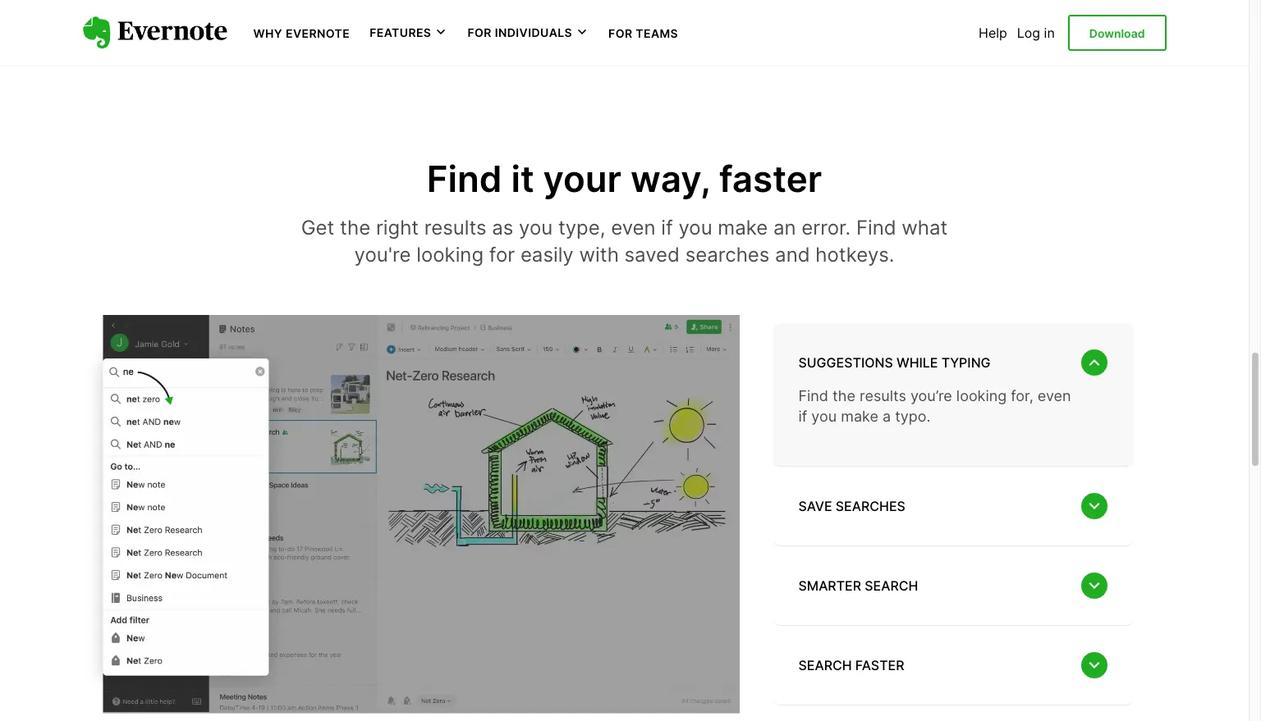 Task type: locate. For each thing, give the bounding box(es) containing it.
if
[[661, 216, 673, 240], [799, 408, 807, 425]]

for teams link
[[609, 25, 678, 41]]

suggestions
[[799, 355, 893, 371]]

faster right search
[[856, 658, 905, 674]]

looking
[[417, 243, 484, 267], [957, 388, 1007, 405]]

search
[[865, 578, 918, 595]]

you up 'saved'
[[679, 216, 712, 240]]

if down suggestions
[[799, 408, 807, 425]]

results
[[424, 216, 487, 240], [860, 388, 906, 405]]

0 vertical spatial the
[[340, 216, 370, 240]]

 image
[[83, 315, 739, 715]]

for left "teams"
[[609, 26, 633, 40]]

faster up an
[[719, 157, 822, 201]]

you're
[[911, 388, 952, 405]]

a
[[883, 408, 891, 425]]

the right get
[[340, 216, 370, 240]]

0 horizontal spatial the
[[340, 216, 370, 240]]

make left an
[[718, 216, 768, 240]]

1 horizontal spatial if
[[799, 408, 807, 425]]

find
[[427, 157, 502, 201], [856, 216, 896, 240], [799, 388, 829, 405]]

1 vertical spatial results
[[860, 388, 906, 405]]

results inside get the right results as you type, even if you make an error. find what you're looking for easily with saved searches and hotkeys.
[[424, 216, 487, 240]]

1 horizontal spatial even
[[1038, 388, 1071, 405]]

searches inside get the right results as you type, even if you make an error. find what you're looking for easily with saved searches and hotkeys.
[[685, 243, 770, 267]]

1 horizontal spatial you
[[679, 216, 712, 240]]

0 vertical spatial if
[[661, 216, 673, 240]]

1 vertical spatial looking
[[957, 388, 1007, 405]]

2 horizontal spatial find
[[856, 216, 896, 240]]

for left individuals
[[468, 26, 492, 40]]

results up a
[[860, 388, 906, 405]]

make inside get the right results as you type, even if you make an error. find what you're looking for easily with saved searches and hotkeys.
[[718, 216, 768, 240]]

log in
[[1017, 25, 1055, 41]]

1 vertical spatial the
[[833, 388, 856, 405]]

find inside the find the results you're looking for, even if you make a typo.
[[799, 388, 829, 405]]

for individuals button
[[468, 25, 589, 41]]

0 horizontal spatial looking
[[417, 243, 484, 267]]

make inside the find the results you're looking for, even if you make a typo.
[[841, 408, 879, 425]]

1 vertical spatial even
[[1038, 388, 1071, 405]]

way,
[[631, 157, 710, 201]]

make
[[718, 216, 768, 240], [841, 408, 879, 425]]

find left 'it'
[[427, 157, 502, 201]]

0 horizontal spatial if
[[661, 216, 673, 240]]

1 horizontal spatial the
[[833, 388, 856, 405]]

1 horizontal spatial faster
[[856, 658, 905, 674]]

looking down typing
[[957, 388, 1007, 405]]

for
[[468, 26, 492, 40], [609, 26, 633, 40]]

the inside the find the results you're looking for, even if you make a typo.
[[833, 388, 856, 405]]

looking inside the find the results you're looking for, even if you make a typo.
[[957, 388, 1007, 405]]

if inside get the right results as you type, even if you make an error. find what you're looking for easily with saved searches and hotkeys.
[[661, 216, 673, 240]]

the for get
[[340, 216, 370, 240]]

teams
[[636, 26, 678, 40]]

you down suggestions
[[812, 408, 837, 425]]

2 vertical spatial find
[[799, 388, 829, 405]]

0 horizontal spatial even
[[611, 216, 656, 240]]

0 vertical spatial results
[[424, 216, 487, 240]]

find up the "hotkeys." at the right top of page
[[856, 216, 896, 240]]

1 horizontal spatial results
[[860, 388, 906, 405]]

if up 'saved'
[[661, 216, 673, 240]]

faster
[[719, 157, 822, 201], [856, 658, 905, 674]]

0 horizontal spatial find
[[427, 157, 502, 201]]

1 vertical spatial find
[[856, 216, 896, 240]]

the inside get the right results as you type, even if you make an error. find what you're looking for easily with saved searches and hotkeys.
[[340, 216, 370, 240]]

1 vertical spatial searches
[[836, 499, 906, 515]]

0 vertical spatial looking
[[417, 243, 484, 267]]

the for find
[[833, 388, 856, 405]]

typo.
[[895, 408, 931, 425]]

even
[[611, 216, 656, 240], [1038, 388, 1071, 405]]

0 horizontal spatial for
[[468, 26, 492, 40]]

get the right results as you type, even if you make an error. find what you're looking for easily with saved searches and hotkeys.
[[301, 216, 948, 267]]

1 horizontal spatial make
[[841, 408, 879, 425]]

0 horizontal spatial results
[[424, 216, 487, 240]]

even inside get the right results as you type, even if you make an error. find what you're looking for easily with saved searches and hotkeys.
[[611, 216, 656, 240]]

search faster
[[799, 658, 905, 674]]

0 vertical spatial searches
[[685, 243, 770, 267]]

1 vertical spatial make
[[841, 408, 879, 425]]

0 horizontal spatial searches
[[685, 243, 770, 267]]

find it your way, faster
[[427, 157, 822, 201]]

even up 'saved'
[[611, 216, 656, 240]]

0 horizontal spatial make
[[718, 216, 768, 240]]

even right for, at bottom
[[1038, 388, 1071, 405]]

2 horizontal spatial you
[[812, 408, 837, 425]]

make left a
[[841, 408, 879, 425]]

results left as
[[424, 216, 487, 240]]

searches left and
[[685, 243, 770, 267]]

suggestions while typing
[[799, 355, 991, 371]]

it
[[511, 157, 534, 201]]

1 horizontal spatial find
[[799, 388, 829, 405]]

right
[[376, 216, 419, 240]]

looking left for
[[417, 243, 484, 267]]

why evernote
[[253, 26, 350, 40]]

searches
[[685, 243, 770, 267], [836, 499, 906, 515]]

find inside get the right results as you type, even if you make an error. find what you're looking for easily with saved searches and hotkeys.
[[856, 216, 896, 240]]

for
[[489, 243, 515, 267]]

smarter search
[[799, 578, 918, 595]]

for individuals
[[468, 26, 572, 40]]

1 horizontal spatial looking
[[957, 388, 1007, 405]]

0 horizontal spatial faster
[[719, 157, 822, 201]]

an
[[774, 216, 796, 240]]

0 vertical spatial even
[[611, 216, 656, 240]]

the down suggestions
[[833, 388, 856, 405]]

0 vertical spatial make
[[718, 216, 768, 240]]

you up easily
[[519, 216, 553, 240]]

for inside for individuals button
[[468, 26, 492, 40]]

error.
[[802, 216, 851, 240]]

1 horizontal spatial searches
[[836, 499, 906, 515]]

your
[[543, 157, 622, 201]]

you
[[519, 216, 553, 240], [679, 216, 712, 240], [812, 408, 837, 425]]

search
[[799, 658, 852, 674]]

if inside the find the results you're looking for, even if you make a typo.
[[799, 408, 807, 425]]

features
[[370, 26, 431, 40]]

help
[[979, 25, 1007, 41]]

1 horizontal spatial for
[[609, 26, 633, 40]]

easily
[[521, 243, 574, 267]]

searches right 'save'
[[836, 499, 906, 515]]

0 vertical spatial find
[[427, 157, 502, 201]]

1 vertical spatial if
[[799, 408, 807, 425]]

evernote logo image
[[83, 17, 227, 49]]

for inside for teams link
[[609, 26, 633, 40]]

the
[[340, 216, 370, 240], [833, 388, 856, 405]]

find down suggestions
[[799, 388, 829, 405]]



Task type: vqa. For each thing, say whether or not it's contained in the screenshot.
1st Choose from the right
no



Task type: describe. For each thing, give the bounding box(es) containing it.
for for for teams
[[609, 26, 633, 40]]

saved
[[625, 243, 680, 267]]

0 horizontal spatial you
[[519, 216, 553, 240]]

with
[[579, 243, 619, 267]]

get
[[301, 216, 334, 240]]

save searches
[[799, 499, 906, 515]]

download link
[[1068, 15, 1166, 51]]

hotkeys.
[[816, 243, 895, 267]]

for,
[[1011, 388, 1034, 405]]

why evernote link
[[253, 25, 350, 41]]

save
[[799, 499, 832, 515]]

smarter
[[799, 578, 861, 595]]

download
[[1090, 26, 1145, 40]]

individuals
[[495, 26, 572, 40]]

as
[[492, 216, 514, 240]]

you're
[[354, 243, 411, 267]]

find the results you're looking for, even if you make a typo.
[[799, 388, 1071, 425]]

for teams
[[609, 26, 678, 40]]

results inside the find the results you're looking for, even if you make a typo.
[[860, 388, 906, 405]]

type,
[[558, 216, 606, 240]]

what
[[902, 216, 948, 240]]

help link
[[979, 25, 1007, 41]]

evernote
[[286, 26, 350, 40]]

find for the
[[799, 388, 829, 405]]

1 vertical spatial faster
[[856, 658, 905, 674]]

looking inside get the right results as you type, even if you make an error. find what you're looking for easily with saved searches and hotkeys.
[[417, 243, 484, 267]]

why
[[253, 26, 283, 40]]

typing
[[942, 355, 991, 371]]

and
[[775, 243, 810, 267]]

0 vertical spatial faster
[[719, 157, 822, 201]]

log
[[1017, 25, 1041, 41]]

find for it
[[427, 157, 502, 201]]

log in link
[[1017, 25, 1055, 41]]

while
[[897, 355, 938, 371]]

features button
[[370, 25, 448, 41]]

for for for individuals
[[468, 26, 492, 40]]

in
[[1044, 25, 1055, 41]]

you inside the find the results you're looking for, even if you make a typo.
[[812, 408, 837, 425]]

even inside the find the results you're looking for, even if you make a typo.
[[1038, 388, 1071, 405]]



